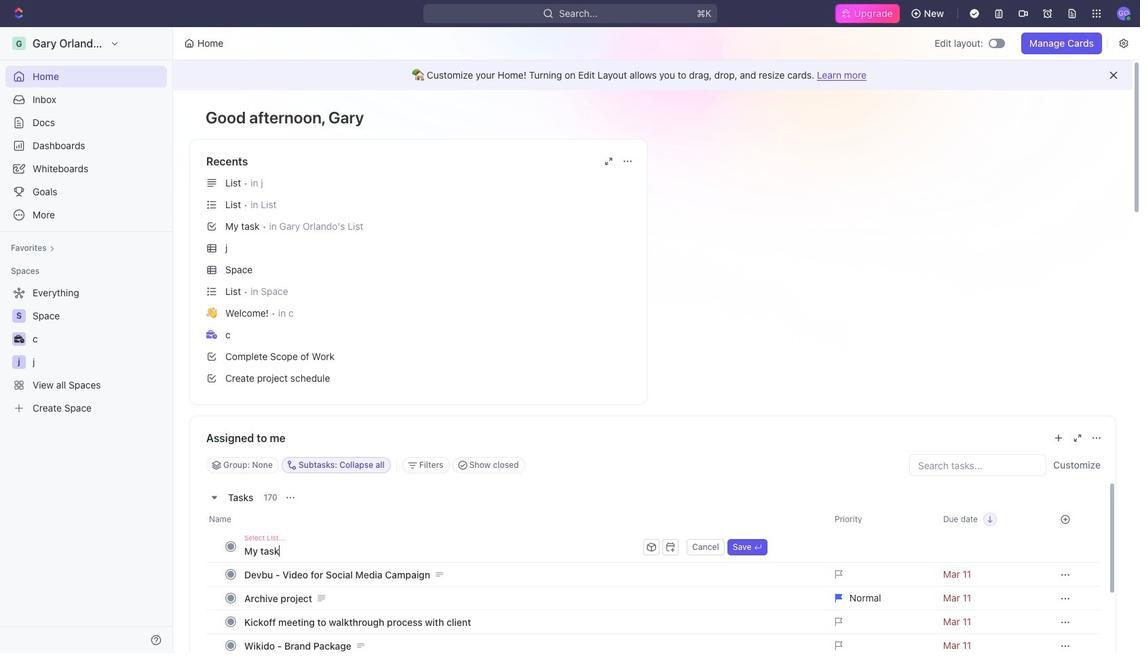 Task type: describe. For each thing, give the bounding box(es) containing it.
Search tasks... text field
[[911, 456, 1046, 476]]

space, , element
[[12, 310, 26, 323]]

tree inside sidebar navigation
[[5, 282, 167, 420]]



Task type: locate. For each thing, give the bounding box(es) containing it.
business time image
[[14, 335, 24, 344]]

Task name or type '/' for commands text field
[[244, 541, 641, 562]]

alert
[[173, 60, 1133, 90]]

tree
[[5, 282, 167, 420]]

business time image
[[206, 331, 217, 339]]

gary orlando's workspace, , element
[[12, 37, 26, 50]]

sidebar navigation
[[0, 27, 176, 654]]

j, , element
[[12, 356, 26, 369]]



Task type: vqa. For each thing, say whether or not it's contained in the screenshot.
j, , element
yes



